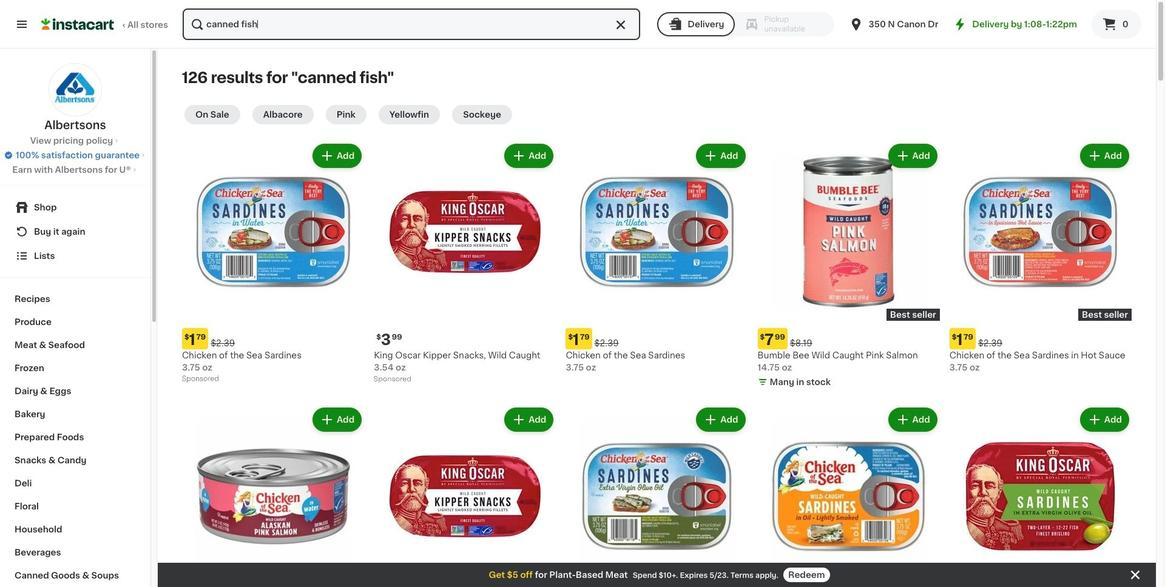 Task type: locate. For each thing, give the bounding box(es) containing it.
albertsons logo image
[[49, 63, 102, 117]]

None search field
[[182, 7, 642, 41]]

product group
[[182, 141, 364, 386], [374, 141, 556, 386], [566, 141, 748, 374], [758, 141, 940, 391], [950, 141, 1132, 374], [182, 406, 364, 588], [374, 406, 556, 588], [566, 406, 748, 588], [758, 406, 940, 588], [950, 406, 1132, 588]]

close image
[[1129, 568, 1143, 583]]

service type group
[[658, 12, 835, 36]]

sponsered image
[[182, 376, 219, 383], [374, 376, 411, 383]]

0 horizontal spatial sponsered image
[[182, 376, 219, 383]]

1 horizontal spatial sponsered image
[[374, 376, 411, 383]]

Search field
[[183, 9, 641, 40]]



Task type: describe. For each thing, give the bounding box(es) containing it.
1 sponsered image from the left
[[182, 376, 219, 383]]

instacart logo image
[[41, 17, 114, 32]]

2 sponsered image from the left
[[374, 376, 411, 383]]



Task type: vqa. For each thing, say whether or not it's contained in the screenshot.
the top the 12
no



